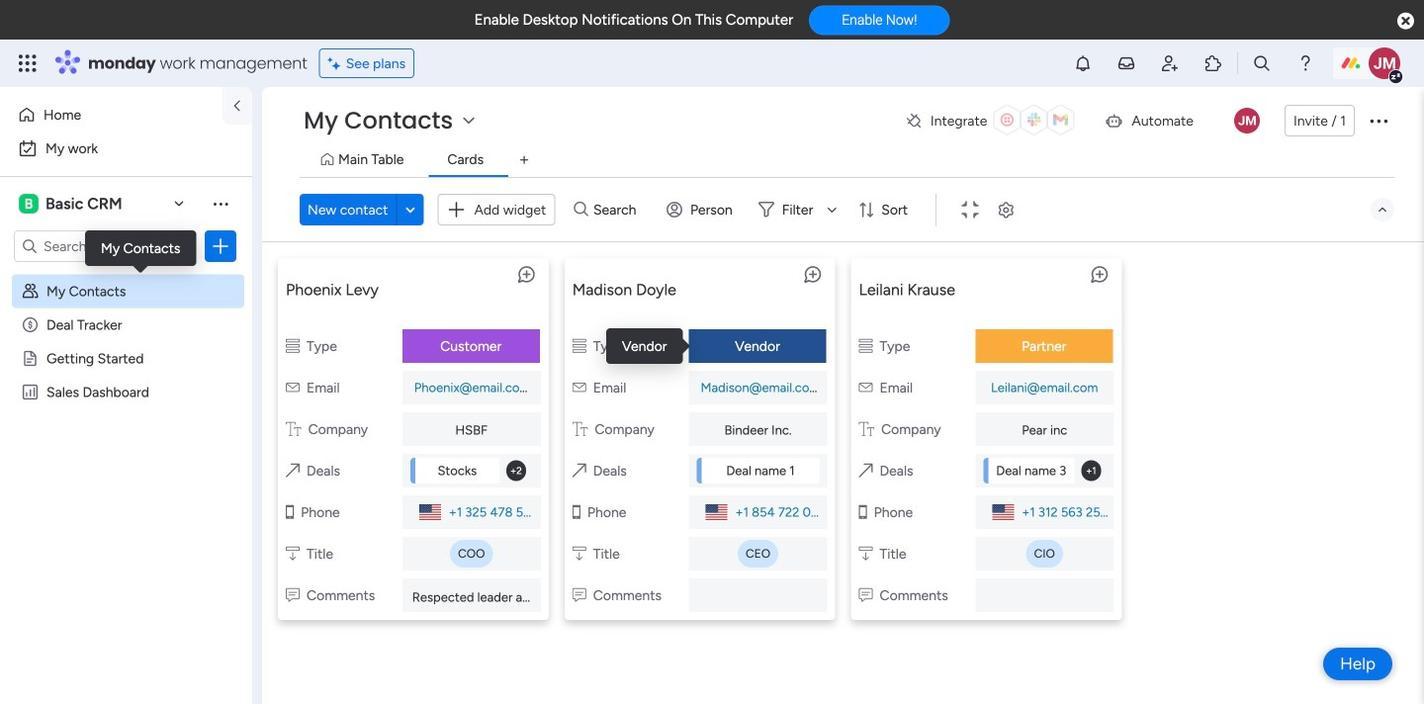 Task type: vqa. For each thing, say whether or not it's contained in the screenshot.
'Workspace selection' element
yes



Task type: describe. For each thing, give the bounding box(es) containing it.
v2 small long text column image for small dropdown column outline icon associated with v2 mobile phone image
[[286, 587, 300, 604]]

small dropdown column outline image for v2 mobile phone image
[[286, 546, 300, 563]]

Search field
[[589, 196, 648, 224]]

dapulse text column image for second v2 board relation small icon
[[859, 421, 875, 438]]

0 horizontal spatial options image
[[211, 236, 231, 256]]

v2 email column image for second v2 board relation small icon v2 status outline image
[[859, 379, 873, 396]]

workspace options image
[[211, 194, 231, 213]]

v2 small long text column image for small dropdown column outline icon corresponding to second v2 board relation small icon's v2 mobile phone icon
[[859, 587, 873, 604]]

dapulse text column image for first v2 board relation small icon
[[573, 421, 588, 438]]

angle down image
[[406, 202, 415, 217]]

see plans image
[[328, 52, 346, 74]]

v2 search image
[[574, 199, 589, 221]]

v2 board relation small image
[[286, 463, 300, 479]]

0 vertical spatial options image
[[1367, 109, 1391, 133]]

v2 mobile phone image for second v2 board relation small icon
[[859, 504, 867, 521]]

dapulse close image
[[1398, 11, 1415, 32]]

2 vertical spatial option
[[0, 274, 252, 278]]

invite members image
[[1161, 53, 1180, 73]]

update feed image
[[1117, 53, 1137, 73]]

0 vertical spatial jeremy miller image
[[1369, 47, 1401, 79]]

arrow down image
[[821, 198, 844, 222]]

workspace image
[[19, 193, 39, 215]]

v2 status outline image for first v2 board relation small icon
[[573, 338, 587, 355]]

help image
[[1296, 53, 1316, 73]]

small dropdown column outline image for second v2 board relation small icon's v2 mobile phone icon
[[859, 546, 873, 563]]

0 vertical spatial option
[[12, 99, 211, 131]]

v2 email column image for v2 status outline image corresponding to first v2 board relation small icon
[[573, 379, 586, 396]]

v2 mobile phone image for first v2 board relation small icon
[[573, 504, 581, 521]]

notifications image
[[1074, 53, 1093, 73]]



Task type: locate. For each thing, give the bounding box(es) containing it.
1 horizontal spatial v2 mobile phone image
[[859, 504, 867, 521]]

2 small dropdown column outline image from the left
[[573, 546, 587, 563]]

2 v2 email column image from the left
[[859, 379, 873, 396]]

2 v2 status outline image from the left
[[573, 338, 587, 355]]

1 horizontal spatial dapulse text column image
[[859, 421, 875, 438]]

select product image
[[18, 53, 38, 73]]

v2 email column image
[[573, 379, 586, 396], [859, 379, 873, 396]]

2 v2 mobile phone image from the left
[[859, 504, 867, 521]]

1 horizontal spatial v2 email column image
[[859, 379, 873, 396]]

1 v2 status outline image from the left
[[286, 338, 300, 355]]

1 v2 board relation small image from the left
[[573, 463, 587, 479]]

option
[[12, 99, 211, 131], [12, 133, 240, 164], [0, 274, 252, 278]]

small dropdown column outline image
[[286, 546, 300, 563], [573, 546, 587, 563], [859, 546, 873, 563]]

3 v2 small long text column image from the left
[[859, 587, 873, 604]]

small dropdown column outline image for first v2 board relation small icon v2 mobile phone icon
[[573, 546, 587, 563]]

2 v2 board relation small image from the left
[[859, 463, 873, 479]]

0 horizontal spatial jeremy miller image
[[1235, 108, 1261, 134]]

1 horizontal spatial options image
[[1367, 109, 1391, 133]]

dapulse text column image
[[573, 421, 588, 438], [859, 421, 875, 438]]

1 vertical spatial option
[[12, 133, 240, 164]]

1 dapulse text column image from the left
[[573, 421, 588, 438]]

2 horizontal spatial small dropdown column outline image
[[859, 546, 873, 563]]

0 horizontal spatial small dropdown column outline image
[[286, 546, 300, 563]]

1 horizontal spatial v2 status outline image
[[573, 338, 587, 355]]

monday marketplace image
[[1204, 53, 1224, 73]]

row group
[[270, 250, 1417, 636]]

1 v2 small long text column image from the left
[[286, 587, 300, 604]]

options image
[[1367, 109, 1391, 133], [211, 236, 231, 256]]

1 vertical spatial options image
[[211, 236, 231, 256]]

collapse image
[[1375, 202, 1391, 218]]

v2 mobile phone image
[[573, 504, 581, 521], [859, 504, 867, 521]]

v2 email column image
[[286, 379, 300, 396]]

1 vertical spatial jeremy miller image
[[1235, 108, 1261, 134]]

0 horizontal spatial v2 small long text column image
[[286, 587, 300, 604]]

tab
[[509, 144, 540, 176]]

dapulse text column image
[[286, 421, 301, 438]]

add view image
[[520, 153, 529, 167]]

tab list
[[300, 144, 1395, 177]]

1 horizontal spatial small dropdown column outline image
[[573, 546, 587, 563]]

2 v2 small long text column image from the left
[[573, 587, 587, 604]]

2 horizontal spatial v2 status outline image
[[859, 338, 873, 355]]

Search in workspace field
[[42, 235, 165, 258]]

1 horizontal spatial v2 small long text column image
[[573, 587, 587, 604]]

search everything image
[[1253, 53, 1272, 73]]

0 horizontal spatial v2 mobile phone image
[[573, 504, 581, 521]]

0 horizontal spatial v2 email column image
[[573, 379, 586, 396]]

v2 status outline image for second v2 board relation small icon
[[859, 338, 873, 355]]

0 horizontal spatial v2 status outline image
[[286, 338, 300, 355]]

2 dapulse text column image from the left
[[859, 421, 875, 438]]

public board image
[[21, 349, 40, 368]]

1 horizontal spatial jeremy miller image
[[1369, 47, 1401, 79]]

workspace selection element
[[19, 192, 125, 216]]

v2 small long text column image for small dropdown column outline icon associated with first v2 board relation small icon v2 mobile phone icon
[[573, 587, 587, 604]]

list box
[[0, 271, 252, 676]]

jeremy miller image down search everything image
[[1235, 108, 1261, 134]]

v2 mobile phone image
[[286, 504, 294, 521]]

3 small dropdown column outline image from the left
[[859, 546, 873, 563]]

2 horizontal spatial v2 small long text column image
[[859, 587, 873, 604]]

3 v2 status outline image from the left
[[859, 338, 873, 355]]

public dashboard image
[[21, 383, 40, 402]]

1 horizontal spatial v2 board relation small image
[[859, 463, 873, 479]]

options image down "workspace options" icon
[[211, 236, 231, 256]]

jeremy miller image
[[1369, 47, 1401, 79], [1235, 108, 1261, 134]]

1 small dropdown column outline image from the left
[[286, 546, 300, 563]]

v2 small long text column image
[[286, 587, 300, 604], [573, 587, 587, 604], [859, 587, 873, 604]]

v2 status outline image
[[286, 338, 300, 355], [573, 338, 587, 355], [859, 338, 873, 355]]

1 v2 mobile phone image from the left
[[573, 504, 581, 521]]

1 v2 email column image from the left
[[573, 379, 586, 396]]

options image up collapse image
[[1367, 109, 1391, 133]]

jeremy miller image down "dapulse close" icon
[[1369, 47, 1401, 79]]

v2 status outline image for v2 board relation small image
[[286, 338, 300, 355]]

0 horizontal spatial dapulse text column image
[[573, 421, 588, 438]]

v2 board relation small image
[[573, 463, 587, 479], [859, 463, 873, 479]]

0 horizontal spatial v2 board relation small image
[[573, 463, 587, 479]]



